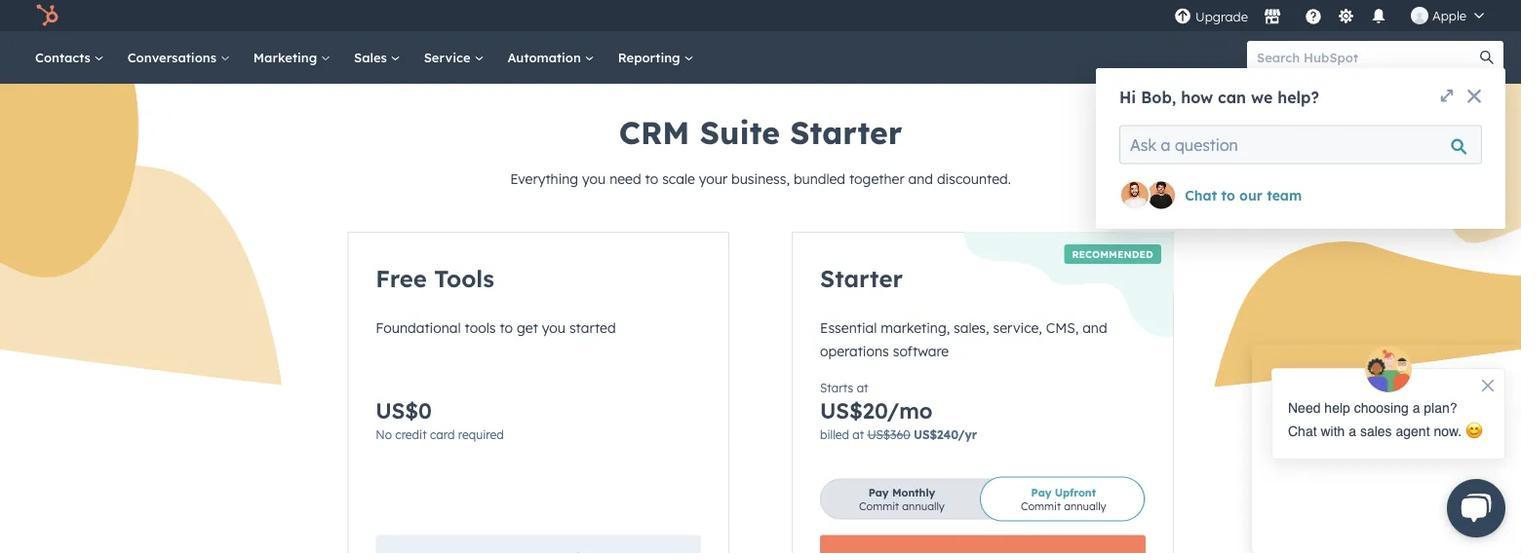 Task type: describe. For each thing, give the bounding box(es) containing it.
1 vertical spatial to
[[500, 320, 513, 337]]

settings image
[[1337, 8, 1355, 26]]

crm
[[619, 113, 690, 152]]

billed
[[820, 428, 849, 443]]

free tools
[[376, 264, 494, 294]]

cms,
[[1046, 320, 1079, 337]]

0 horizontal spatial and
[[908, 171, 933, 188]]

us$240
[[914, 428, 958, 443]]

reporting
[[618, 49, 684, 65]]

annually for pay monthly
[[902, 500, 945, 513]]

apple
[[1432, 7, 1467, 23]]

search image
[[1480, 51, 1494, 64]]

crm suite starter
[[619, 113, 902, 152]]

/mo
[[887, 398, 933, 425]]

reporting link
[[606, 31, 705, 84]]

menu containing apple
[[1172, 0, 1498, 31]]

notifications image
[[1370, 9, 1388, 26]]

operations
[[820, 343, 889, 360]]

contacts
[[35, 49, 94, 65]]

us$0
[[376, 398, 432, 425]]

notifications button
[[1362, 0, 1395, 31]]

foundational
[[376, 320, 461, 337]]

settings link
[[1334, 5, 1358, 26]]

suite
[[700, 113, 780, 152]]

Search HubSpot search field
[[1247, 41, 1486, 74]]

contacts link
[[23, 31, 116, 84]]

no
[[376, 428, 392, 443]]

scale
[[662, 171, 695, 188]]

foundational tools to get you started
[[376, 320, 616, 337]]

started
[[569, 320, 616, 337]]

1 vertical spatial you
[[542, 320, 566, 337]]

marketing link
[[242, 31, 342, 84]]

1 horizontal spatial you
[[582, 171, 606, 188]]

marketing,
[[881, 320, 950, 337]]

commit for pay upfront
[[1021, 500, 1061, 513]]

upgrade image
[[1174, 8, 1192, 26]]

0 vertical spatial starter
[[790, 113, 902, 152]]

automation link
[[496, 31, 606, 84]]

starts at us$20 /mo billed at us$360 us$240 /yr
[[820, 381, 977, 443]]

marketplaces image
[[1264, 9, 1281, 26]]

1 vertical spatial at
[[853, 428, 864, 443]]

discounted.
[[937, 171, 1011, 188]]

sales
[[354, 49, 391, 65]]



Task type: locate. For each thing, give the bounding box(es) containing it.
starts
[[820, 381, 853, 395]]

1 pay from the left
[[869, 486, 889, 500]]

chat widget region
[[1252, 345, 1521, 554]]

essential marketing, sales, service, cms, and operations software
[[820, 320, 1107, 360]]

you left need
[[582, 171, 606, 188]]

0 vertical spatial to
[[645, 171, 658, 188]]

need
[[610, 171, 641, 188]]

marketplaces button
[[1252, 0, 1293, 31]]

service
[[424, 49, 474, 65]]

starter
[[790, 113, 902, 152], [820, 264, 903, 294]]

1 vertical spatial starter
[[820, 264, 903, 294]]

pay inside pay monthly commit annually
[[869, 486, 889, 500]]

1 horizontal spatial commit
[[1021, 500, 1061, 513]]

get
[[517, 320, 538, 337]]

0 horizontal spatial you
[[542, 320, 566, 337]]

everything
[[510, 171, 578, 188]]

and right together
[[908, 171, 933, 188]]

annually inside the pay upfront commit annually
[[1064, 500, 1106, 513]]

your
[[699, 171, 728, 188]]

upfront
[[1055, 486, 1096, 500]]

pay
[[869, 486, 889, 500], [1031, 486, 1052, 500]]

to right need
[[645, 171, 658, 188]]

menu
[[1172, 0, 1498, 31]]

and inside essential marketing, sales, service, cms, and operations software
[[1082, 320, 1107, 337]]

1 annually from the left
[[902, 500, 945, 513]]

sales link
[[342, 31, 412, 84]]

pay upfront commit annually
[[1021, 486, 1106, 513]]

1 horizontal spatial to
[[645, 171, 658, 188]]

software
[[893, 343, 949, 360]]

service link
[[412, 31, 496, 84]]

bob builder image
[[1411, 7, 1428, 24]]

1 horizontal spatial annually
[[1064, 500, 1106, 513]]

tools
[[465, 320, 496, 337]]

marketing
[[253, 49, 321, 65]]

hubspot image
[[35, 4, 59, 27]]

conversations
[[127, 49, 220, 65]]

and right cms,
[[1082, 320, 1107, 337]]

0 vertical spatial at
[[857, 381, 868, 395]]

conversations link
[[116, 31, 242, 84]]

pay for pay monthly
[[869, 486, 889, 500]]

and
[[908, 171, 933, 188], [1082, 320, 1107, 337]]

to
[[645, 171, 658, 188], [500, 320, 513, 337]]

0 horizontal spatial to
[[500, 320, 513, 337]]

at up "us$20"
[[857, 381, 868, 395]]

2 annually from the left
[[1064, 500, 1106, 513]]

apple button
[[1399, 0, 1496, 31]]

at right 'billed'
[[853, 428, 864, 443]]

at
[[857, 381, 868, 395], [853, 428, 864, 443]]

to left get
[[500, 320, 513, 337]]

service,
[[993, 320, 1042, 337]]

free
[[376, 264, 427, 294]]

1 horizontal spatial pay
[[1031, 486, 1052, 500]]

sales,
[[954, 320, 989, 337]]

starter up essential
[[820, 264, 903, 294]]

search button
[[1470, 41, 1504, 74]]

pay left monthly
[[869, 486, 889, 500]]

monthly
[[892, 486, 935, 500]]

help image
[[1305, 9, 1322, 26]]

annually for pay upfront
[[1064, 500, 1106, 513]]

0 horizontal spatial annually
[[902, 500, 945, 513]]

hubspot link
[[23, 4, 73, 27]]

0 horizontal spatial pay
[[869, 486, 889, 500]]

pay inside the pay upfront commit annually
[[1031, 486, 1052, 500]]

commit
[[859, 500, 899, 513], [1021, 500, 1061, 513]]

required
[[458, 428, 504, 443]]

annually inside pay monthly commit annually
[[902, 500, 945, 513]]

1 vertical spatial and
[[1082, 320, 1107, 337]]

commit inside pay monthly commit annually
[[859, 500, 899, 513]]

1 horizontal spatial and
[[1082, 320, 1107, 337]]

together
[[849, 171, 905, 188]]

0 horizontal spatial commit
[[859, 500, 899, 513]]

0 vertical spatial and
[[908, 171, 933, 188]]

upgrade
[[1195, 9, 1248, 25]]

card
[[430, 428, 455, 443]]

1 commit from the left
[[859, 500, 899, 513]]

pay for pay upfront
[[1031, 486, 1052, 500]]

/yr
[[958, 428, 977, 443]]

everything you need to scale your business, bundled together and discounted.
[[510, 171, 1011, 188]]

commit inside the pay upfront commit annually
[[1021, 500, 1061, 513]]

tools
[[434, 264, 494, 294]]

recommended
[[1072, 248, 1153, 260]]

business,
[[731, 171, 790, 188]]

starter up bundled
[[790, 113, 902, 152]]

us$360
[[867, 428, 910, 443]]

bundled
[[794, 171, 845, 188]]

you
[[582, 171, 606, 188], [542, 320, 566, 337]]

2 commit from the left
[[1021, 500, 1061, 513]]

you right get
[[542, 320, 566, 337]]

0 vertical spatial you
[[582, 171, 606, 188]]

credit
[[395, 428, 427, 443]]

commit for pay monthly
[[859, 500, 899, 513]]

annually
[[902, 500, 945, 513], [1064, 500, 1106, 513]]

help button
[[1297, 0, 1330, 31]]

us$20
[[820, 398, 887, 425]]

pay monthly commit annually
[[859, 486, 945, 513]]

pay left upfront
[[1031, 486, 1052, 500]]

2 pay from the left
[[1031, 486, 1052, 500]]

essential
[[820, 320, 877, 337]]

automation
[[507, 49, 585, 65]]

us$0 no credit card required
[[376, 398, 504, 443]]



Task type: vqa. For each thing, say whether or not it's contained in the screenshot.
The Starter
yes



